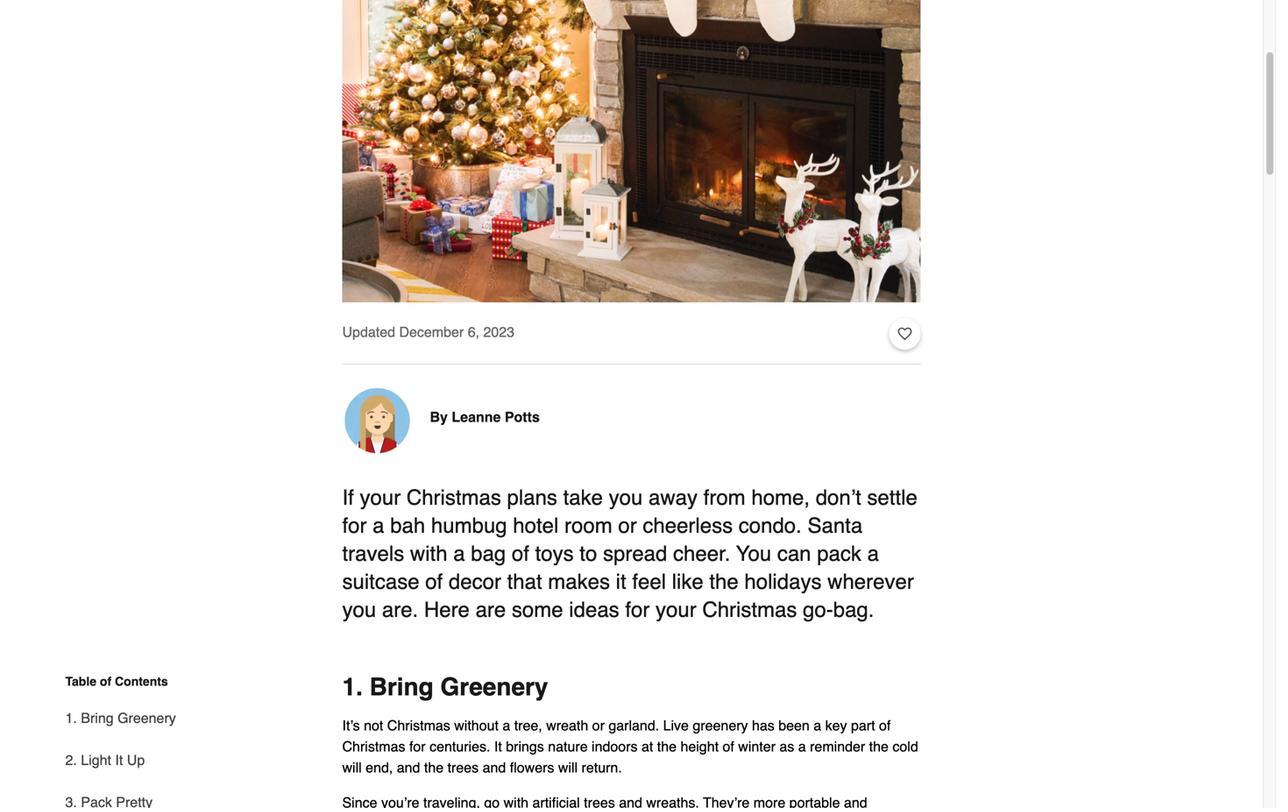 Task type: vqa. For each thing, say whether or not it's contained in the screenshot.
ROOM in the bottom left of the page
yes



Task type: locate. For each thing, give the bounding box(es) containing it.
for
[[342, 514, 367, 538], [625, 598, 650, 622], [409, 739, 426, 755]]

1 vertical spatial bring
[[81, 710, 114, 726]]

by
[[430, 409, 448, 425]]

spread
[[603, 542, 668, 566]]

greenery
[[441, 673, 548, 701], [118, 710, 176, 726]]

you
[[736, 542, 772, 566]]

light
[[81, 752, 111, 768]]

0 horizontal spatial bring
[[81, 710, 114, 726]]

your
[[360, 486, 401, 510], [656, 598, 697, 622]]

0 horizontal spatial you
[[342, 598, 376, 622]]

the
[[710, 570, 739, 594], [657, 739, 677, 755], [869, 739, 889, 755], [424, 760, 444, 776]]

decor
[[449, 570, 501, 594]]

december
[[399, 324, 464, 340]]

the down cheer.
[[710, 570, 739, 594]]

updated
[[342, 324, 395, 340]]

or up spread
[[618, 514, 637, 538]]

or up indoors
[[592, 717, 605, 734]]

0 vertical spatial you
[[609, 486, 643, 510]]

the right at
[[657, 739, 677, 755]]

will
[[342, 760, 362, 776], [558, 760, 578, 776]]

1. bring greenery down table of contents
[[65, 710, 176, 726]]

1 horizontal spatial greenery
[[441, 673, 548, 701]]

plans
[[507, 486, 558, 510]]

tree,
[[514, 717, 542, 734]]

for inside it's not christmas without a tree, wreath or garland. live greenery has been a key part of christmas for centuries. it brings nature indoors at the height of winter as a reminder the cold will end, and the trees and flowers will return.
[[409, 739, 426, 755]]

bring
[[370, 673, 434, 701], [81, 710, 114, 726]]

christmas
[[407, 486, 501, 510], [703, 598, 797, 622], [387, 717, 450, 734], [342, 739, 405, 755]]

0 vertical spatial 1. bring greenery
[[342, 673, 548, 701]]

flowers
[[510, 760, 554, 776]]

2 horizontal spatial for
[[625, 598, 650, 622]]

0 vertical spatial for
[[342, 514, 367, 538]]

has
[[752, 717, 775, 734]]

1 vertical spatial greenery
[[118, 710, 176, 726]]

can
[[778, 542, 811, 566]]

here
[[424, 598, 470, 622]]

live
[[663, 717, 689, 734]]

1 vertical spatial 1. bring greenery
[[65, 710, 176, 726]]

like
[[672, 570, 704, 594]]

bring down table
[[81, 710, 114, 726]]

suitcase
[[342, 570, 420, 594]]

0 vertical spatial bring
[[370, 673, 434, 701]]

for left centuries.
[[409, 739, 426, 755]]

it's
[[342, 717, 360, 734]]

and right end,
[[397, 760, 420, 776]]

and
[[397, 760, 420, 776], [483, 760, 506, 776]]

1 horizontal spatial your
[[656, 598, 697, 622]]

1. bring greenery up without
[[342, 673, 548, 701]]

of right table
[[100, 675, 111, 689]]

your right 'if' in the bottom left of the page
[[360, 486, 401, 510]]

heart outline image
[[898, 324, 912, 344]]

christmas right not
[[387, 717, 450, 734]]

updated december 6, 2023
[[342, 324, 515, 340]]

up
[[127, 752, 145, 768]]

you down suitcase
[[342, 598, 376, 622]]

0 horizontal spatial or
[[592, 717, 605, 734]]

1 horizontal spatial 1.
[[342, 673, 363, 701]]

1 horizontal spatial or
[[618, 514, 637, 538]]

1.
[[342, 673, 363, 701], [65, 710, 77, 726]]

1 horizontal spatial for
[[409, 739, 426, 755]]

your down like
[[656, 598, 697, 622]]

it
[[616, 570, 627, 594]]

the inside if your christmas plans take you away from home, don't settle for a bah humbug hotel room or cheerless condo. santa travels with a bag of toys to spread cheer. you can pack a suitcase of decor that makes it feel like the holidays wherever you are. here are some ideas for your christmas go-bag.
[[710, 570, 739, 594]]

0 vertical spatial or
[[618, 514, 637, 538]]

bag.
[[834, 598, 874, 622]]

0 vertical spatial 1.
[[342, 673, 363, 701]]

to
[[580, 542, 597, 566]]

nature
[[548, 739, 588, 755]]

1 vertical spatial 1.
[[65, 710, 77, 726]]

holidays
[[745, 570, 822, 594]]

without
[[454, 717, 499, 734]]

1 horizontal spatial it
[[494, 739, 502, 755]]

0 horizontal spatial your
[[360, 486, 401, 510]]

it left brings on the left of the page
[[494, 739, 502, 755]]

it
[[494, 739, 502, 755], [115, 752, 123, 768]]

part
[[851, 717, 875, 734]]

humbug
[[431, 514, 507, 538]]

a right as
[[798, 739, 806, 755]]

end,
[[366, 760, 393, 776]]

0 horizontal spatial 1. bring greenery
[[65, 710, 176, 726]]

1 vertical spatial your
[[656, 598, 697, 622]]

or
[[618, 514, 637, 538], [592, 717, 605, 734]]

0 horizontal spatial greenery
[[118, 710, 176, 726]]

if
[[342, 486, 354, 510]]

contents
[[115, 675, 168, 689]]

you right take at the bottom left of page
[[609, 486, 643, 510]]

table of contents
[[65, 675, 168, 689]]

wreath
[[546, 717, 588, 734]]

makes
[[548, 570, 610, 594]]

2. light it up link
[[65, 740, 145, 782]]

cold
[[893, 739, 919, 755]]

2 vertical spatial for
[[409, 739, 426, 755]]

return.
[[582, 760, 622, 776]]

1 vertical spatial you
[[342, 598, 376, 622]]

greenery down contents
[[118, 710, 176, 726]]

a
[[373, 514, 384, 538], [453, 542, 465, 566], [868, 542, 879, 566], [503, 717, 511, 734], [814, 717, 822, 734], [798, 739, 806, 755]]

a room decorated for christmas with a tree, stockings hung on a hearth and candles. image
[[342, 0, 921, 302]]

will down nature
[[558, 760, 578, 776]]

1 horizontal spatial and
[[483, 760, 506, 776]]

1. up it's at the left bottom of the page
[[342, 673, 363, 701]]

or inside if your christmas plans take you away from home, don't settle for a bah humbug hotel room or cheerless condo. santa travels with a bag of toys to spread cheer. you can pack a suitcase of decor that makes it feel like the holidays wherever you are. here are some ideas for your christmas go-bag.
[[618, 514, 637, 538]]

0 horizontal spatial for
[[342, 514, 367, 538]]

1 will from the left
[[342, 760, 362, 776]]

greenery up without
[[441, 673, 548, 701]]

of down "with"
[[425, 570, 443, 594]]

it left up
[[115, 752, 123, 768]]

settle
[[867, 486, 918, 510]]

table of contents element
[[51, 673, 183, 808]]

some
[[512, 598, 563, 622]]

indoors
[[592, 739, 638, 755]]

1 horizontal spatial will
[[558, 760, 578, 776]]

of
[[512, 542, 529, 566], [425, 570, 443, 594], [100, 675, 111, 689], [879, 717, 891, 734], [723, 739, 735, 755]]

1 vertical spatial or
[[592, 717, 605, 734]]

and right trees at left bottom
[[483, 760, 506, 776]]

for down feel
[[625, 598, 650, 622]]

as
[[780, 739, 795, 755]]

1 and from the left
[[397, 760, 420, 776]]

0 vertical spatial greenery
[[441, 673, 548, 701]]

bring up not
[[370, 673, 434, 701]]

0 horizontal spatial and
[[397, 760, 420, 776]]

0 horizontal spatial 1.
[[65, 710, 77, 726]]

for down 'if' in the bottom left of the page
[[342, 514, 367, 538]]

will left end,
[[342, 760, 362, 776]]

1. down table
[[65, 710, 77, 726]]

away
[[649, 486, 698, 510]]

1. bring greenery
[[342, 673, 548, 701], [65, 710, 176, 726]]

you
[[609, 486, 643, 510], [342, 598, 376, 622]]

or inside it's not christmas without a tree, wreath or garland. live greenery has been a key part of christmas for centuries. it brings nature indoors at the height of winter as a reminder the cold will end, and the trees and flowers will return.
[[592, 717, 605, 734]]

0 horizontal spatial will
[[342, 760, 362, 776]]

0 horizontal spatial it
[[115, 752, 123, 768]]

garland.
[[609, 717, 659, 734]]

6,
[[468, 324, 480, 340]]

at
[[642, 739, 653, 755]]

feel
[[632, 570, 666, 594]]

toys
[[535, 542, 574, 566]]

2 will from the left
[[558, 760, 578, 776]]



Task type: describe. For each thing, give the bounding box(es) containing it.
height
[[681, 739, 719, 755]]

that
[[507, 570, 542, 594]]

from
[[704, 486, 746, 510]]

1 horizontal spatial you
[[609, 486, 643, 510]]

hotel
[[513, 514, 559, 538]]

bah
[[390, 514, 425, 538]]

don't
[[816, 486, 862, 510]]

christmas down holidays
[[703, 598, 797, 622]]

home,
[[752, 486, 810, 510]]

greenery inside table of contents element
[[118, 710, 176, 726]]

room
[[565, 514, 613, 538]]

go-
[[803, 598, 834, 622]]

condo.
[[739, 514, 802, 538]]

table
[[65, 675, 96, 689]]

2. light it up
[[65, 752, 145, 768]]

1. inside 1. bring greenery link
[[65, 710, 77, 726]]

cheer.
[[673, 542, 731, 566]]

2 and from the left
[[483, 760, 506, 776]]

cheerless
[[643, 514, 733, 538]]

the left trees at left bottom
[[424, 760, 444, 776]]

it inside 2. light it up 'link'
[[115, 752, 123, 768]]

not
[[364, 717, 383, 734]]

potts
[[505, 409, 540, 425]]

trees
[[448, 760, 479, 776]]

reminder
[[810, 739, 866, 755]]

of up that
[[512, 542, 529, 566]]

if your christmas plans take you away from home, don't settle for a bah humbug hotel room or cheerless condo. santa travels with a bag of toys to spread cheer. you can pack a suitcase of decor that makes it feel like the holidays wherever you are. here are some ideas for your christmas go-bag.
[[342, 486, 918, 622]]

pack
[[817, 542, 862, 566]]

a left tree,
[[503, 717, 511, 734]]

1 horizontal spatial bring
[[370, 673, 434, 701]]

winter
[[738, 739, 776, 755]]

take
[[563, 486, 603, 510]]

a up travels
[[373, 514, 384, 538]]

of right part
[[879, 717, 891, 734]]

the down part
[[869, 739, 889, 755]]

wherever
[[828, 570, 914, 594]]

by leanne potts
[[430, 409, 540, 425]]

ideas
[[569, 598, 620, 622]]

greenery
[[693, 717, 748, 734]]

santa
[[808, 514, 863, 538]]

a left bag
[[453, 542, 465, 566]]

1 vertical spatial for
[[625, 598, 650, 622]]

0 vertical spatial your
[[360, 486, 401, 510]]

brings
[[506, 739, 544, 755]]

1 horizontal spatial 1. bring greenery
[[342, 673, 548, 701]]

been
[[779, 717, 810, 734]]

centuries.
[[430, 739, 490, 755]]

2.
[[65, 752, 77, 768]]

1. bring greenery link
[[65, 697, 176, 740]]

leanne potts image
[[342, 386, 412, 456]]

are.
[[382, 598, 418, 622]]

christmas down not
[[342, 739, 405, 755]]

travels
[[342, 542, 404, 566]]

a up wherever
[[868, 542, 879, 566]]

of down greenery
[[723, 739, 735, 755]]

bring inside table of contents element
[[81, 710, 114, 726]]

leanne
[[452, 409, 501, 425]]

bag
[[471, 542, 506, 566]]

a left the key
[[814, 717, 822, 734]]

key
[[826, 717, 847, 734]]

it's not christmas without a tree, wreath or garland. live greenery has been a key part of christmas for centuries. it brings nature indoors at the height of winter as a reminder the cold will end, and the trees and flowers will return.
[[342, 717, 919, 776]]

are
[[476, 598, 506, 622]]

1. bring greenery inside table of contents element
[[65, 710, 176, 726]]

christmas up humbug
[[407, 486, 501, 510]]

it inside it's not christmas without a tree, wreath or garland. live greenery has been a key part of christmas for centuries. it brings nature indoors at the height of winter as a reminder the cold will end, and the trees and flowers will return.
[[494, 739, 502, 755]]

with
[[410, 542, 448, 566]]

2023
[[483, 324, 515, 340]]



